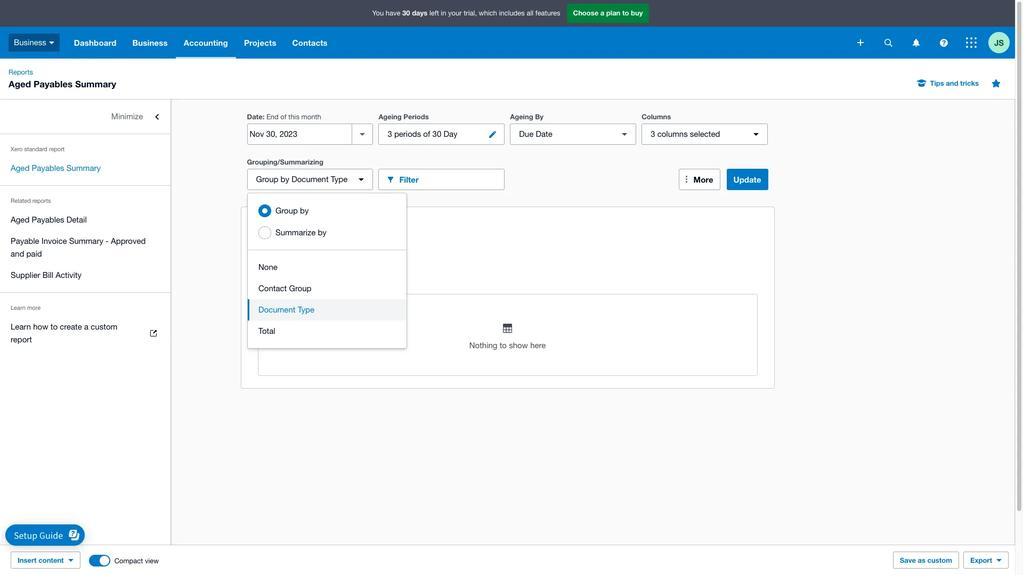 Task type: locate. For each thing, give the bounding box(es) containing it.
1 vertical spatial document
[[258, 305, 295, 314]]

0 horizontal spatial and
[[11, 249, 24, 258]]

3 inside button
[[388, 129, 392, 139]]

document down grouping/summarizing
[[292, 175, 329, 184]]

columns
[[657, 129, 688, 139]]

group for group by
[[276, 206, 298, 215]]

export
[[970, 556, 992, 565]]

list of convenience dates image
[[352, 124, 373, 145]]

type inside popup button
[[331, 175, 348, 184]]

summarize
[[276, 228, 316, 237]]

payables inside reports aged payables summary
[[34, 78, 73, 90]]

0 horizontal spatial 3
[[388, 129, 392, 139]]

group down grouping/summarizing
[[256, 175, 278, 184]]

0 vertical spatial date
[[247, 112, 263, 121]]

type down contact group button
[[298, 305, 314, 314]]

3 columns selected
[[651, 129, 720, 139]]

payables for summary
[[32, 164, 64, 173]]

1 vertical spatial type
[[298, 305, 314, 314]]

a left plan
[[600, 9, 604, 17]]

0 vertical spatial 30
[[402, 9, 410, 17]]

learn for learn how to create a custom report
[[11, 322, 31, 331]]

learn how to create a custom report
[[11, 322, 117, 344]]

1 horizontal spatial custom
[[928, 556, 952, 565]]

1 horizontal spatial ageing
[[379, 112, 402, 121]]

date
[[247, 112, 263, 121], [536, 129, 553, 139]]

0 vertical spatial a
[[600, 9, 604, 17]]

banner
[[0, 0, 1015, 59]]

learn down learn more at the bottom of the page
[[11, 322, 31, 331]]

2 vertical spatial of
[[270, 262, 277, 271]]

aged down xero
[[11, 164, 29, 173]]

accounting button
[[176, 27, 236, 59]]

js button
[[989, 27, 1015, 59]]

business button
[[0, 27, 66, 59], [124, 27, 176, 59]]

date left end
[[247, 112, 263, 121]]

0 vertical spatial of
[[281, 113, 287, 121]]

filter button
[[379, 169, 505, 190]]

navigation
[[66, 27, 850, 59]]

0 vertical spatial payables
[[34, 78, 73, 90]]

custom right as
[[928, 556, 952, 565]]

group
[[256, 175, 278, 184], [276, 206, 298, 215], [289, 284, 311, 293]]

by down grouping/summarizing
[[281, 175, 289, 184]]

of right periods
[[423, 129, 430, 139]]

report inside learn how to create a custom report
[[11, 335, 32, 344]]

group containing group by
[[248, 193, 407, 349]]

1 vertical spatial of
[[423, 129, 430, 139]]

ageing
[[379, 112, 402, 121], [510, 112, 533, 121], [258, 275, 283, 284]]

0 vertical spatial aged
[[9, 78, 31, 90]]

and inside the payable invoice summary - approved and paid
[[11, 249, 24, 258]]

type inside button
[[298, 305, 314, 314]]

navigation inside banner
[[66, 27, 850, 59]]

payables
[[34, 78, 73, 90], [32, 164, 64, 173], [32, 215, 64, 224]]

document down contact
[[258, 305, 295, 314]]

this
[[288, 113, 300, 121]]

document inside button
[[258, 305, 295, 314]]

group up summarize
[[276, 206, 298, 215]]

1 horizontal spatial date
[[536, 129, 553, 139]]

to left buy
[[622, 9, 629, 17]]

1 vertical spatial learn
[[11, 322, 31, 331]]

aged inside reports aged payables summary
[[9, 78, 31, 90]]

contact
[[258, 284, 287, 293]]

1 horizontal spatial a
[[600, 9, 604, 17]]

date right due
[[536, 129, 553, 139]]

0 vertical spatial to
[[622, 9, 629, 17]]

by inside button
[[318, 228, 327, 237]]

group inside popup button
[[256, 175, 278, 184]]

nothing
[[469, 341, 497, 350]]

aged down reports link
[[9, 78, 31, 90]]

summary up minimize button
[[75, 78, 116, 90]]

0 vertical spatial learn
[[11, 305, 26, 311]]

1 learn from the top
[[11, 305, 26, 311]]

0 horizontal spatial ageing
[[258, 275, 283, 284]]

accounting
[[184, 38, 228, 47]]

report up aged payables summary
[[49, 146, 65, 152]]

svg image
[[884, 39, 892, 47], [913, 39, 920, 47], [940, 39, 948, 47], [857, 39, 864, 46], [49, 41, 54, 44]]

related
[[11, 198, 31, 204]]

payables down xero standard report
[[32, 164, 64, 173]]

of right as
[[270, 262, 277, 271]]

summarize by button
[[248, 222, 407, 244]]

0 horizontal spatial of
[[270, 262, 277, 271]]

2 horizontal spatial ageing
[[510, 112, 533, 121]]

2 learn from the top
[[11, 322, 31, 331]]

30 inside banner
[[402, 9, 410, 17]]

report down learn more at the bottom of the page
[[11, 335, 32, 344]]

1 horizontal spatial type
[[331, 175, 348, 184]]

2 vertical spatial summary
[[69, 237, 103, 246]]

summary for payables
[[66, 164, 101, 173]]

tricks
[[960, 79, 979, 87]]

ageing left the by
[[510, 112, 533, 121]]

learn more
[[11, 305, 41, 311]]

3 left periods
[[388, 129, 392, 139]]

1 vertical spatial custom
[[928, 556, 952, 565]]

list box
[[248, 193, 407, 349]]

and right tips
[[946, 79, 958, 87]]

0 vertical spatial summary
[[75, 78, 116, 90]]

by for group by
[[300, 206, 309, 215]]

0 vertical spatial custom
[[91, 322, 117, 331]]

ageing inside 'business as of november 30, 2023 ageing by due date'
[[258, 275, 283, 284]]

learn
[[11, 305, 26, 311], [11, 322, 31, 331]]

supplier
[[11, 271, 40, 280]]

group by button
[[248, 200, 407, 222]]

document type button
[[248, 299, 407, 321]]

1 vertical spatial aged
[[11, 164, 29, 173]]

save as custom button
[[893, 552, 959, 569]]

to right how
[[50, 322, 58, 331]]

1 horizontal spatial and
[[946, 79, 958, 87]]

svg image
[[966, 37, 977, 48]]

0 vertical spatial document
[[292, 175, 329, 184]]

insert
[[18, 556, 37, 565]]

group
[[248, 193, 407, 349]]

2 vertical spatial group
[[289, 284, 311, 293]]

ageing by
[[510, 112, 544, 121]]

type up group by "button"
[[331, 175, 348, 184]]

30 right have
[[402, 9, 410, 17]]

of left this
[[281, 113, 287, 121]]

Report title field
[[255, 221, 753, 245]]

1 vertical spatial and
[[11, 249, 24, 258]]

payables down reports link
[[34, 78, 73, 90]]

custom right create
[[91, 322, 117, 331]]

custom
[[91, 322, 117, 331], [928, 556, 952, 565]]

learn inside learn how to create a custom report
[[11, 322, 31, 331]]

-
[[106, 237, 109, 246]]

payables down reports
[[32, 215, 64, 224]]

by inside 'business as of november 30, 2023 ageing by due date'
[[285, 275, 294, 284]]

to left show
[[500, 341, 507, 350]]

30
[[402, 9, 410, 17], [432, 129, 441, 139]]

3 down columns
[[651, 129, 655, 139]]

trial,
[[464, 9, 477, 17]]

and
[[946, 79, 958, 87], [11, 249, 24, 258]]

payable invoice summary - approved and paid
[[11, 237, 146, 258]]

1 vertical spatial summary
[[66, 164, 101, 173]]

of inside 'business as of november 30, 2023 ageing by due date'
[[270, 262, 277, 271]]

a right create
[[84, 322, 89, 331]]

plan
[[606, 9, 620, 17]]

ageing down none
[[258, 275, 283, 284]]

aged
[[9, 78, 31, 90], [11, 164, 29, 173], [11, 215, 29, 224]]

group left date
[[289, 284, 311, 293]]

more button
[[679, 169, 720, 190]]

0 horizontal spatial report
[[11, 335, 32, 344]]

2 3 from the left
[[651, 129, 655, 139]]

by
[[281, 175, 289, 184], [300, 206, 309, 215], [318, 228, 327, 237], [285, 275, 294, 284]]

0 vertical spatial group
[[256, 175, 278, 184]]

30,
[[318, 262, 329, 271]]

by up summarize by
[[300, 206, 309, 215]]

and inside button
[[946, 79, 958, 87]]

learn for learn more
[[11, 305, 26, 311]]

1 horizontal spatial business button
[[124, 27, 176, 59]]

of inside button
[[423, 129, 430, 139]]

your
[[448, 9, 462, 17]]

1 vertical spatial report
[[11, 335, 32, 344]]

navigation containing dashboard
[[66, 27, 850, 59]]

1 horizontal spatial 30
[[432, 129, 441, 139]]

summary inside the payable invoice summary - approved and paid
[[69, 237, 103, 246]]

total
[[258, 327, 275, 336]]

and down payable at the top of the page
[[11, 249, 24, 258]]

1 3 from the left
[[388, 129, 392, 139]]

projects button
[[236, 27, 284, 59]]

view
[[145, 557, 159, 565]]

ageing up periods
[[379, 112, 402, 121]]

by for summarize by
[[318, 228, 327, 237]]

periods
[[404, 112, 429, 121]]

save as custom
[[900, 556, 952, 565]]

1 vertical spatial payables
[[32, 164, 64, 173]]

1 vertical spatial to
[[50, 322, 58, 331]]

to inside learn how to create a custom report
[[50, 322, 58, 331]]

list box containing group by
[[248, 193, 407, 349]]

total button
[[248, 321, 407, 342]]

1 vertical spatial date
[[536, 129, 553, 139]]

3 for 3 columns selected
[[651, 129, 655, 139]]

by inside popup button
[[281, 175, 289, 184]]

0 vertical spatial and
[[946, 79, 958, 87]]

0 vertical spatial type
[[331, 175, 348, 184]]

0 horizontal spatial custom
[[91, 322, 117, 331]]

document type
[[258, 305, 314, 314]]

1 horizontal spatial report
[[49, 146, 65, 152]]

1 horizontal spatial to
[[500, 341, 507, 350]]

0 horizontal spatial business button
[[0, 27, 66, 59]]

report
[[49, 146, 65, 152], [11, 335, 32, 344]]

learn left the more
[[11, 305, 26, 311]]

summary left - at top
[[69, 237, 103, 246]]

1 vertical spatial 30
[[432, 129, 441, 139]]

0 horizontal spatial 30
[[402, 9, 410, 17]]

remove from favorites image
[[985, 72, 1007, 94]]

2 vertical spatial aged
[[11, 215, 29, 224]]

date : end of this month
[[247, 112, 321, 121]]

2 horizontal spatial of
[[423, 129, 430, 139]]

as
[[918, 556, 926, 565]]

approved
[[111, 237, 146, 246]]

summary down minimize button
[[66, 164, 101, 173]]

1 horizontal spatial 3
[[651, 129, 655, 139]]

here
[[530, 341, 546, 350]]

1 vertical spatial group
[[276, 206, 298, 215]]

2 horizontal spatial business
[[258, 249, 291, 258]]

by left "due"
[[285, 275, 294, 284]]

business
[[14, 38, 46, 47], [132, 38, 168, 47], [258, 249, 291, 258]]

payables for detail
[[32, 215, 64, 224]]

by inside "button"
[[300, 206, 309, 215]]

2 business button from the left
[[124, 27, 176, 59]]

2 vertical spatial payables
[[32, 215, 64, 224]]

invoice
[[41, 237, 67, 246]]

0 horizontal spatial to
[[50, 322, 58, 331]]

payable invoice summary - approved and paid link
[[0, 231, 171, 265]]

by down group by "button"
[[318, 228, 327, 237]]

1 horizontal spatial of
[[281, 113, 287, 121]]

month
[[301, 113, 321, 121]]

group inside "button"
[[276, 206, 298, 215]]

aged payables summary link
[[0, 158, 171, 179]]

ageing for ageing by
[[510, 112, 533, 121]]

0 horizontal spatial type
[[298, 305, 314, 314]]

2 horizontal spatial to
[[622, 9, 629, 17]]

0 horizontal spatial a
[[84, 322, 89, 331]]

1 vertical spatial a
[[84, 322, 89, 331]]

document
[[292, 175, 329, 184], [258, 305, 295, 314]]

30 left day
[[432, 129, 441, 139]]

aged down related
[[11, 215, 29, 224]]

3
[[388, 129, 392, 139], [651, 129, 655, 139]]

insert content
[[18, 556, 64, 565]]



Task type: vqa. For each thing, say whether or not it's contained in the screenshot.
right svg icon
no



Task type: describe. For each thing, give the bounding box(es) containing it.
none button
[[248, 257, 407, 278]]

group by
[[276, 206, 309, 215]]

more
[[27, 305, 41, 311]]

date inside popup button
[[536, 129, 553, 139]]

more
[[694, 175, 713, 184]]

ageing for ageing periods
[[379, 112, 402, 121]]

by for group by document type
[[281, 175, 289, 184]]

projects
[[244, 38, 276, 47]]

30 inside button
[[432, 129, 441, 139]]

bill
[[42, 271, 53, 280]]

business as of november 30, 2023 ageing by due date
[[258, 249, 349, 284]]

aged payables summary
[[11, 164, 101, 173]]

related reports
[[11, 198, 51, 204]]

group for group by document type
[[256, 175, 278, 184]]

0 horizontal spatial date
[[247, 112, 263, 121]]

export button
[[964, 552, 1009, 569]]

payable
[[11, 237, 39, 246]]

all
[[527, 9, 534, 17]]

day
[[444, 129, 458, 139]]

group inside button
[[289, 284, 311, 293]]

minimize
[[111, 112, 143, 121]]

days
[[412, 9, 428, 17]]

tips and tricks button
[[911, 75, 985, 92]]

as
[[258, 262, 267, 271]]

detail
[[66, 215, 87, 224]]

show
[[509, 341, 528, 350]]

1 horizontal spatial business
[[132, 38, 168, 47]]

of inside date : end of this month
[[281, 113, 287, 121]]

insert content button
[[11, 552, 80, 569]]

a inside learn how to create a custom report
[[84, 322, 89, 331]]

contact group button
[[248, 278, 407, 299]]

of for 3 periods of 30 day
[[423, 129, 430, 139]]

aged payables detail link
[[0, 209, 171, 231]]

summary for invoice
[[69, 237, 103, 246]]

choose a plan to buy
[[573, 9, 643, 17]]

compact view
[[114, 557, 159, 565]]

group by document type
[[256, 175, 348, 184]]

custom inside learn how to create a custom report
[[91, 322, 117, 331]]

nothing to show here
[[469, 341, 546, 350]]

group by document type button
[[247, 169, 373, 190]]

xero standard report
[[11, 146, 65, 152]]

0 vertical spatial report
[[49, 146, 65, 152]]

custom inside button
[[928, 556, 952, 565]]

how
[[33, 322, 48, 331]]

a inside banner
[[600, 9, 604, 17]]

tips and tricks
[[930, 79, 979, 87]]

content
[[38, 556, 64, 565]]

3 for 3 periods of 30 day
[[388, 129, 392, 139]]

create
[[60, 322, 82, 331]]

end
[[266, 113, 279, 121]]

tips
[[930, 79, 944, 87]]

due date button
[[510, 124, 636, 145]]

due
[[519, 129, 534, 139]]

banner containing js
[[0, 0, 1015, 59]]

reports link
[[4, 67, 37, 78]]

to inside banner
[[622, 9, 629, 17]]

svg image inside the business popup button
[[49, 41, 54, 44]]

periods
[[394, 129, 421, 139]]

choose
[[573, 9, 599, 17]]

features
[[535, 9, 560, 17]]

paid
[[26, 249, 42, 258]]

aged for aged payables summary
[[11, 164, 29, 173]]

1 business button from the left
[[0, 27, 66, 59]]

contacts
[[292, 38, 328, 47]]

0 horizontal spatial business
[[14, 38, 46, 47]]

columns
[[642, 112, 671, 121]]

none
[[258, 263, 278, 272]]

2023
[[331, 262, 349, 271]]

includes
[[499, 9, 525, 17]]

update
[[734, 175, 761, 184]]

buy
[[631, 9, 643, 17]]

document inside popup button
[[292, 175, 329, 184]]

due date
[[519, 129, 553, 139]]

summarize by
[[276, 228, 327, 237]]

dashboard
[[74, 38, 116, 47]]

compact
[[114, 557, 143, 565]]

contacts button
[[284, 27, 336, 59]]

by
[[535, 112, 544, 121]]

supplier bill activity
[[11, 271, 82, 280]]

aged payables detail
[[11, 215, 87, 224]]

in
[[441, 9, 446, 17]]

date
[[312, 275, 328, 284]]

aged for aged payables detail
[[11, 215, 29, 224]]

minimize button
[[0, 106, 171, 127]]

summary inside reports aged payables summary
[[75, 78, 116, 90]]

learn how to create a custom report link
[[0, 317, 171, 351]]

update button
[[727, 169, 768, 190]]

reports aged payables summary
[[9, 68, 116, 90]]

which
[[479, 9, 497, 17]]

dashboard link
[[66, 27, 124, 59]]

you
[[372, 9, 384, 17]]

xero
[[11, 146, 23, 152]]

selected
[[690, 129, 720, 139]]

due
[[296, 275, 310, 284]]

standard
[[24, 146, 47, 152]]

of for business as of november 30, 2023 ageing by due date
[[270, 262, 277, 271]]

:
[[263, 112, 264, 121]]

filter
[[399, 175, 419, 184]]

2 vertical spatial to
[[500, 341, 507, 350]]

Select end date field
[[248, 124, 352, 144]]

contact group
[[258, 284, 311, 293]]

have
[[386, 9, 400, 17]]

business inside 'business as of november 30, 2023 ageing by due date'
[[258, 249, 291, 258]]

reports
[[9, 68, 33, 76]]

november
[[279, 262, 316, 271]]

3 periods of 30 day button
[[379, 124, 505, 145]]



